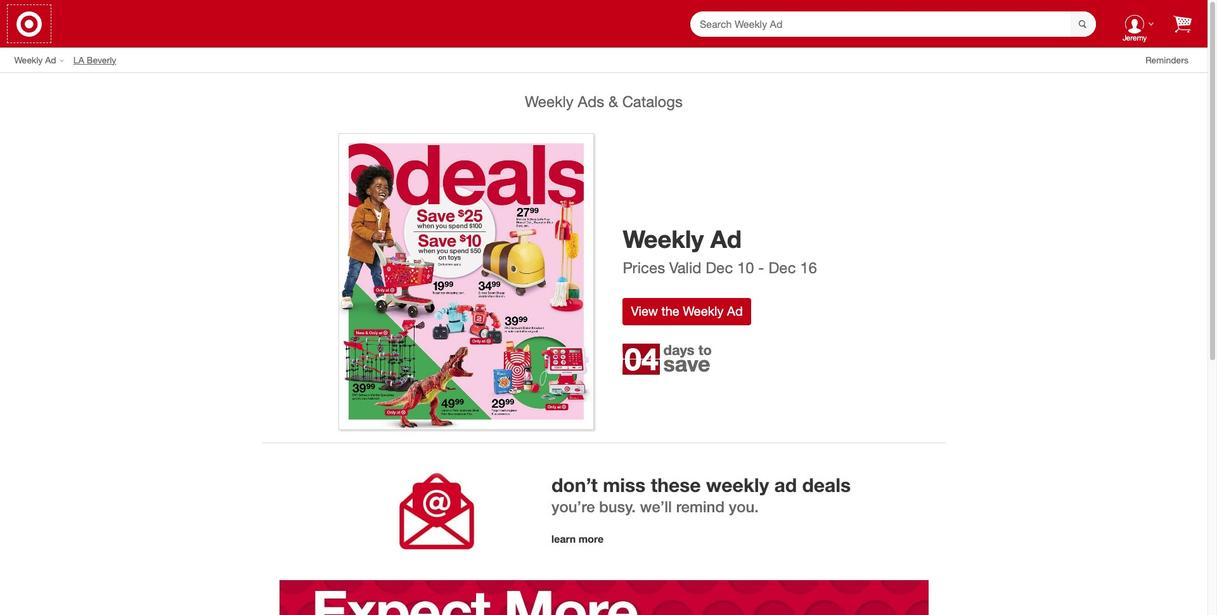 Task type: describe. For each thing, give the bounding box(es) containing it.
don't miss these weekly ad deals. you're busy. we'll remind you. sign up now. image
[[274, 443, 934, 580]]

-
[[759, 258, 765, 277]]

valid
[[669, 258, 702, 277]]

weekly inside button
[[683, 303, 724, 319]]

04
[[625, 341, 659, 377]]

la beverly link
[[73, 54, 126, 66]]

catalogs
[[623, 92, 683, 111]]

weekly ad
[[14, 54, 56, 65]]

expect more than ever before. low prices today and every day on thousands of items. image
[[279, 580, 929, 615]]

view the weekly ad button
[[623, 298, 751, 325]]

beverly
[[87, 54, 116, 65]]

save
[[664, 351, 711, 377]]

ad for weekly ad prices valid dec 10 - dec 16
[[711, 224, 742, 254]]

ads
[[578, 92, 604, 111]]

weekly for weekly ads & catalogs
[[525, 92, 574, 111]]

weekly for weekly ad
[[14, 54, 43, 65]]

view the weekly ad
[[631, 303, 743, 319]]

la beverly
[[73, 54, 116, 65]]



Task type: locate. For each thing, give the bounding box(es) containing it.
weekly down the go to target.com icon
[[14, 54, 43, 65]]

dec right -
[[769, 258, 796, 277]]

Search Weekly Ad search field
[[690, 11, 1096, 37]]

1 horizontal spatial dec
[[769, 258, 796, 277]]

ad for weekly ad
[[45, 54, 56, 65]]

weekly
[[14, 54, 43, 65], [525, 92, 574, 111], [623, 224, 704, 254], [683, 303, 724, 319]]

weekly for weekly ad prices valid dec 10 - dec 16
[[623, 224, 704, 254]]

weekly left ads
[[525, 92, 574, 111]]

weekly right the at the right of the page
[[683, 303, 724, 319]]

dec
[[706, 258, 733, 277], [769, 258, 796, 277]]

form
[[690, 11, 1096, 37]]

1 dec from the left
[[706, 258, 733, 277]]

days
[[664, 341, 695, 358]]

dec left the 10
[[706, 258, 733, 277]]

la
[[73, 54, 84, 65]]

weekly ad link
[[14, 54, 73, 66]]

to
[[699, 341, 712, 358]]

ad left la
[[45, 54, 56, 65]]

weekly ad prices valid dec 10 - dec 16
[[623, 224, 817, 277]]

weekly inside weekly ad prices valid dec 10 - dec 16
[[623, 224, 704, 254]]

ad down the 10
[[727, 303, 743, 319]]

view your cart on target.com image
[[1174, 15, 1192, 33]]

&
[[609, 92, 618, 111]]

16
[[800, 258, 817, 277]]

reminders
[[1146, 54, 1189, 65]]

1 vertical spatial ad
[[711, 224, 742, 254]]

weekly up prices
[[623, 224, 704, 254]]

2 vertical spatial ad
[[727, 303, 743, 319]]

view
[[631, 303, 658, 319]]

jeremy link
[[1115, 4, 1155, 44]]

2 dec from the left
[[769, 258, 796, 277]]

ad
[[45, 54, 56, 65], [711, 224, 742, 254], [727, 303, 743, 319]]

go to target.com image
[[16, 11, 42, 36]]

10
[[737, 258, 754, 277]]

0 vertical spatial ad
[[45, 54, 56, 65]]

reminders link
[[1146, 54, 1198, 66]]

ad inside weekly ad prices valid dec 10 - dec 16
[[711, 224, 742, 254]]

ad up the 10
[[711, 224, 742, 254]]

04 days to
[[625, 341, 712, 377]]

jeremy
[[1123, 33, 1147, 43]]

prices
[[623, 258, 665, 277]]

the
[[662, 303, 680, 319]]

0 horizontal spatial dec
[[706, 258, 733, 277]]

ad inside button
[[727, 303, 743, 319]]

weekly ads & catalogs
[[525, 92, 683, 111]]

view the weekly ad image
[[339, 133, 594, 430]]



Task type: vqa. For each thing, say whether or not it's contained in the screenshot.
Nov
no



